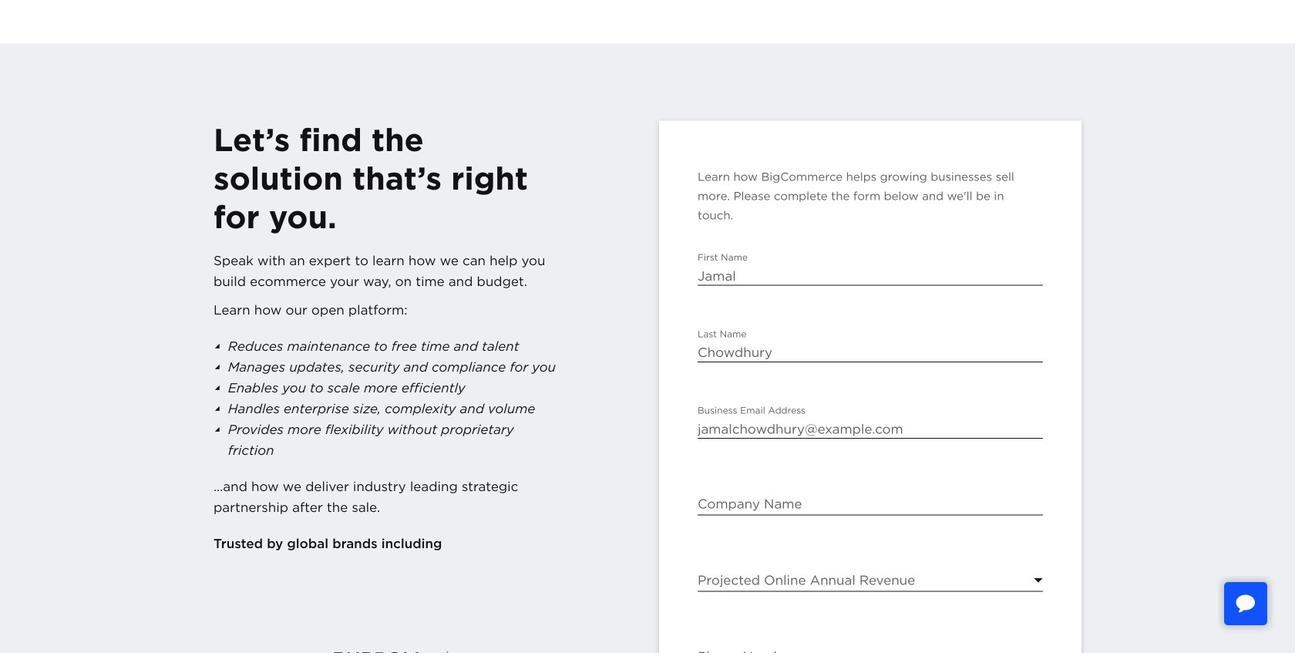 Task type: vqa. For each thing, say whether or not it's contained in the screenshot.
Mitoq Black IMAGE
no



Task type: locate. For each thing, give the bounding box(es) containing it.
Last Name... text field
[[698, 325, 1043, 362]]

First Name... text field
[[698, 249, 1043, 286]]

Phone Number... telephone field
[[698, 631, 1043, 653]]



Task type: describe. For each thing, give the bounding box(es) containing it.
Business Email Address... email field
[[698, 402, 1043, 439]]

Company Name... text field
[[698, 478, 1043, 515]]

solo stove black image
[[442, 650, 527, 653]]



